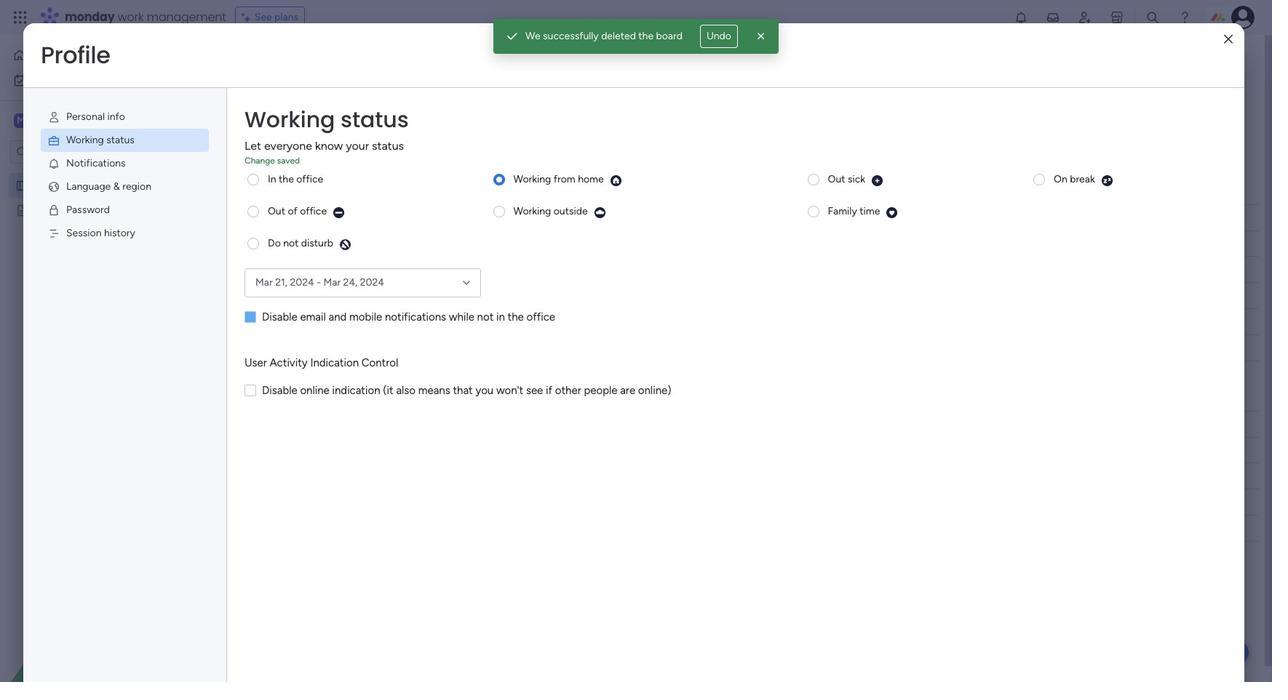 Task type: vqa. For each thing, say whether or not it's contained in the screenshot.
the right Action
no



Task type: locate. For each thing, give the bounding box(es) containing it.
0 horizontal spatial preview image
[[339, 239, 352, 251]]

0 horizontal spatial see
[[255, 11, 272, 23]]

out down "this week" field
[[268, 205, 285, 218]]

1 vertical spatial your
[[346, 139, 369, 153]]

0 vertical spatial my
[[33, 74, 47, 86]]

working status down workspace
[[66, 134, 135, 146]]

preview image right the break
[[1101, 175, 1114, 187]]

0 horizontal spatial out
[[268, 205, 285, 218]]

session
[[66, 227, 102, 240]]

0 vertical spatial disable
[[262, 311, 298, 324]]

public board image
[[15, 178, 29, 192], [15, 203, 29, 217]]

alert containing we successfully deleted the board
[[494, 19, 779, 54]]

preview image for on break
[[1101, 175, 1114, 187]]

0 vertical spatial week
[[281, 181, 315, 199]]

preview image for do not disturb
[[339, 239, 352, 251]]

2 horizontal spatial preview image
[[1101, 175, 1114, 187]]

1 vertical spatial public board image
[[15, 203, 29, 217]]

0 vertical spatial the
[[639, 30, 654, 42]]

1 vertical spatial notifications image
[[47, 157, 60, 170]]

Search in workspace field
[[31, 144, 122, 161]]

1 horizontal spatial preview image
[[594, 207, 606, 219]]

close image right the undo button
[[754, 29, 769, 44]]

help image
[[1178, 10, 1193, 25]]

week inside "this week" field
[[281, 181, 315, 199]]

of
[[304, 81, 313, 93], [554, 81, 564, 93], [288, 205, 298, 218]]

notes
[[74, 204, 102, 216]]

manage any type of project. assign owners, set timelines and keep track of where your project stands.
[[223, 81, 688, 93]]

out sick
[[828, 173, 866, 186]]

0 vertical spatial your
[[597, 81, 617, 93]]

office up disturb
[[300, 205, 327, 218]]

and left keep
[[485, 81, 502, 93]]

main inside workspace selection element
[[33, 114, 59, 127]]

this
[[250, 181, 277, 199]]

1 horizontal spatial see
[[664, 80, 681, 92]]

language & region menu item
[[41, 175, 209, 199]]

m
[[17, 114, 25, 127]]

disable for disable online indication (it also means that you won't see if other people are online)
[[262, 384, 298, 398]]

mobile
[[349, 311, 382, 324]]

0 horizontal spatial your
[[346, 139, 369, 153]]

alert
[[494, 19, 779, 54]]

my for my first board
[[34, 179, 48, 191]]

work right "monday" in the top left of the page
[[118, 9, 144, 25]]

1 vertical spatial out
[[268, 205, 285, 218]]

status inside menu item
[[106, 134, 135, 146]]

0 vertical spatial out
[[828, 173, 846, 186]]

stands.
[[655, 81, 688, 93]]

Status field
[[565, 210, 602, 226]]

0 horizontal spatial board
[[71, 179, 98, 191]]

work for my
[[50, 74, 72, 86]]

2 vertical spatial preview image
[[339, 239, 352, 251]]

break
[[1070, 173, 1096, 186]]

the right the 'deleted'
[[639, 30, 654, 42]]

main inside button
[[243, 107, 265, 119]]

0 horizontal spatial and
[[329, 311, 347, 324]]

plans
[[275, 11, 299, 23]]

work
[[118, 9, 144, 25], [50, 74, 72, 86]]

2 mar from the left
[[324, 277, 341, 289]]

person button
[[376, 141, 439, 164]]

search everything image
[[1146, 10, 1161, 25]]

board left undo
[[656, 30, 683, 42]]

disable down collect on the top left of page
[[262, 311, 298, 324]]

1 2024 from the left
[[290, 277, 314, 289]]

your right where
[[597, 81, 617, 93]]

preview image right outside
[[594, 207, 606, 219]]

v2 search image
[[313, 144, 324, 160]]

status down add view icon
[[372, 139, 404, 153]]

monday marketplace image
[[1110, 10, 1125, 25]]

in the office
[[268, 173, 323, 186]]

sick
[[848, 173, 866, 186]]

working status up let everyone know your status
[[245, 104, 409, 135]]

my inside option
[[33, 74, 47, 86]]

1 vertical spatial board
[[71, 179, 98, 191]]

preview image for working outside
[[594, 207, 606, 219]]

0 horizontal spatial main
[[33, 114, 59, 127]]

1 horizontal spatial your
[[597, 81, 617, 93]]

notifications image left update feed image
[[1014, 10, 1029, 25]]

your right know
[[346, 139, 369, 153]]

0 vertical spatial office
[[297, 173, 323, 186]]

password image
[[47, 204, 60, 217]]

0 horizontal spatial notifications image
[[47, 157, 60, 170]]

see inside button
[[255, 11, 272, 23]]

see plans
[[255, 11, 299, 23]]

2024
[[290, 277, 314, 289], [360, 277, 384, 289]]

disable
[[262, 311, 298, 324], [262, 384, 298, 398]]

0 horizontal spatial 2024
[[290, 277, 314, 289]]

0 horizontal spatial work
[[50, 74, 72, 86]]

my left first
[[34, 179, 48, 191]]

preview image right time
[[886, 207, 899, 219]]

work down profile
[[50, 74, 72, 86]]

work inside option
[[50, 74, 72, 86]]

1 horizontal spatial out
[[828, 173, 846, 186]]

your
[[597, 81, 617, 93], [346, 139, 369, 153]]

0 horizontal spatial the
[[279, 173, 294, 186]]

change
[[245, 156, 275, 166]]

office down saved
[[297, 173, 323, 186]]

week inside next week field
[[283, 387, 318, 406]]

1 vertical spatial work
[[50, 74, 72, 86]]

notifications
[[385, 311, 446, 324]]

out left the sick
[[828, 173, 846, 186]]

the right in in the left top of the page
[[508, 311, 524, 324]]

1 public board image from the top
[[15, 178, 29, 192]]

working left from
[[514, 173, 551, 186]]

disable down the 'activity'
[[262, 384, 298, 398]]

personal info menu item
[[41, 106, 209, 129]]

preview image right the home
[[610, 175, 622, 187]]

saved
[[277, 156, 300, 166]]

first
[[51, 179, 69, 191]]

my inside list box
[[34, 179, 48, 191]]

kendall parks image
[[1232, 6, 1255, 29]]

week up out of office
[[281, 181, 315, 199]]

working down workspace
[[66, 134, 104, 146]]

set up weekly meeting
[[275, 238, 379, 250]]

update feed image
[[1046, 10, 1061, 25]]

public board image for meeting notes
[[15, 203, 29, 217]]

lottie animation image
[[0, 536, 186, 683]]

close image
[[754, 29, 769, 44], [1225, 34, 1233, 45]]

main workspace
[[33, 114, 119, 127]]

out of office
[[268, 205, 327, 218]]

0 vertical spatial notifications image
[[1014, 10, 1029, 25]]

on
[[1054, 173, 1068, 186]]

my work link
[[9, 68, 177, 92]]

main left table
[[243, 107, 265, 119]]

office right in in the left top of the page
[[527, 311, 556, 324]]

working
[[245, 104, 335, 135], [66, 134, 104, 146], [514, 173, 551, 186], [514, 205, 551, 218]]

1 horizontal spatial and
[[485, 81, 502, 93]]

1 horizontal spatial main
[[243, 107, 265, 119]]

of right 'track'
[[554, 81, 564, 93]]

preview image
[[1101, 175, 1114, 187], [594, 207, 606, 219], [339, 239, 352, 251]]

out for out of office
[[268, 205, 285, 218]]

0 horizontal spatial assign
[[275, 264, 306, 277]]

status up search field
[[341, 104, 409, 135]]

week for this week
[[281, 181, 315, 199]]

status down personal info menu item
[[106, 134, 135, 146]]

on break
[[1054, 173, 1096, 186]]

preview image left task
[[333, 207, 345, 219]]

public board image left language & region image
[[15, 178, 29, 192]]

out for out sick
[[828, 173, 846, 186]]

0 vertical spatial preview image
[[1101, 175, 1114, 187]]

1 horizontal spatial not
[[477, 311, 494, 324]]

more
[[684, 80, 707, 92]]

not right "do"
[[283, 237, 299, 250]]

board down the notifications in the left of the page
[[71, 179, 98, 191]]

weekly
[[308, 238, 339, 250]]

working from home
[[514, 173, 604, 186]]

0 vertical spatial work
[[118, 9, 144, 25]]

and
[[485, 81, 502, 93], [329, 311, 347, 324]]

preview image for out of office
[[333, 207, 345, 219]]

preview image right disturb
[[339, 239, 352, 251]]

close image down the kendall parks "image"
[[1225, 34, 1233, 45]]

session history image
[[47, 227, 60, 240]]

the inside 'alert'
[[639, 30, 654, 42]]

0 vertical spatial not
[[283, 237, 299, 250]]

1 disable from the top
[[262, 311, 298, 324]]

1 horizontal spatial mar
[[324, 277, 341, 289]]

1 vertical spatial see
[[664, 80, 681, 92]]

2024 right 24,
[[360, 277, 384, 289]]

preview image
[[610, 175, 622, 187], [872, 175, 884, 187], [333, 207, 345, 219], [886, 207, 899, 219]]

outside
[[554, 205, 588, 218]]

help
[[1211, 646, 1237, 661]]

0 vertical spatial public board image
[[15, 178, 29, 192]]

personal info image
[[47, 111, 60, 124]]

working status inside menu item
[[66, 134, 135, 146]]

0 vertical spatial see
[[255, 11, 272, 23]]

undo
[[707, 30, 732, 42]]

of right type
[[304, 81, 313, 93]]

1 horizontal spatial work
[[118, 9, 144, 25]]

see left the more
[[664, 80, 681, 92]]

Owner field
[[479, 210, 517, 226]]

in
[[497, 311, 505, 324]]

see left 'plans'
[[255, 11, 272, 23]]

my down the home on the top left
[[33, 74, 47, 86]]

project
[[620, 81, 653, 93]]

activity
[[270, 356, 308, 370]]

1 vertical spatial disable
[[262, 384, 298, 398]]

preview image right the sick
[[872, 175, 884, 187]]

owner
[[483, 212, 514, 224]]

0 horizontal spatial not
[[283, 237, 299, 250]]

password
[[66, 204, 110, 216]]

timelines
[[441, 81, 482, 93]]

main for main table
[[243, 107, 265, 119]]

0 horizontal spatial working status
[[66, 134, 135, 146]]

the right in
[[279, 173, 294, 186]]

0 horizontal spatial mar
[[256, 277, 273, 289]]

mar
[[256, 277, 273, 289], [324, 277, 341, 289]]

office
[[297, 173, 323, 186], [300, 205, 327, 218], [527, 311, 556, 324]]

my work option
[[9, 68, 177, 92]]

1 vertical spatial week
[[283, 387, 318, 406]]

mar right -
[[324, 277, 341, 289]]

office for out of office
[[300, 205, 327, 218]]

meeting
[[34, 204, 72, 216]]

notifications image up first
[[47, 157, 60, 170]]

and right email
[[329, 311, 347, 324]]

up
[[293, 238, 305, 250]]

1 vertical spatial preview image
[[594, 207, 606, 219]]

list box
[[0, 170, 186, 419]]

assign
[[353, 81, 384, 93], [275, 264, 306, 277]]

0 vertical spatial assign
[[353, 81, 384, 93]]

undo button
[[700, 25, 738, 48]]

assign up collect on the top left of page
[[275, 264, 306, 277]]

option
[[0, 172, 186, 175]]

1 vertical spatial not
[[477, 311, 494, 324]]

lottie animation element
[[0, 536, 186, 683]]

indication
[[310, 356, 359, 370]]

21,
[[275, 277, 288, 289]]

not
[[283, 237, 299, 250], [477, 311, 494, 324]]

not left in in the left top of the page
[[477, 311, 494, 324]]

notifications
[[66, 157, 126, 170]]

1 horizontal spatial the
[[508, 311, 524, 324]]

won't
[[496, 384, 524, 398]]

2024 up collect data
[[290, 277, 314, 289]]

notifications image
[[1014, 10, 1029, 25], [47, 157, 60, 170]]

This week field
[[247, 181, 319, 199]]

0 vertical spatial board
[[656, 30, 683, 42]]

1 vertical spatial office
[[300, 205, 327, 218]]

2 public board image from the top
[[15, 203, 29, 217]]

week
[[281, 181, 315, 199], [283, 387, 318, 406]]

time
[[860, 205, 881, 218]]

assign up add view icon
[[353, 81, 384, 93]]

public board image for my first board
[[15, 178, 29, 192]]

task
[[250, 146, 269, 158]]

workspace
[[62, 114, 119, 127]]

means
[[418, 384, 450, 398]]

management
[[147, 9, 226, 25]]

1 vertical spatial the
[[279, 173, 294, 186]]

2 disable from the top
[[262, 384, 298, 398]]

calendar
[[313, 107, 354, 119]]

set
[[424, 81, 439, 93]]

2 horizontal spatial the
[[639, 30, 654, 42]]

main table
[[243, 107, 292, 119]]

see
[[526, 384, 543, 398]]

language & region
[[66, 181, 151, 193]]

disable email and mobile notifications while not in the office
[[262, 311, 556, 324]]

1 vertical spatial and
[[329, 311, 347, 324]]

next week
[[250, 387, 318, 406]]

&
[[113, 181, 120, 193]]

main up working status image
[[33, 114, 59, 127]]

of down "this week" field
[[288, 205, 298, 218]]

0 vertical spatial and
[[485, 81, 502, 93]]

1 vertical spatial my
[[34, 179, 48, 191]]

calendar button
[[302, 102, 365, 125]]

public board image left "meeting"
[[15, 203, 29, 217]]

1 horizontal spatial 2024
[[360, 277, 384, 289]]

working inside working status menu item
[[66, 134, 104, 146]]

mar left the 21,
[[256, 277, 273, 289]]

working status menu item
[[41, 129, 209, 152]]

track
[[529, 81, 551, 93]]

week right next
[[283, 387, 318, 406]]

main
[[243, 107, 265, 119], [33, 114, 59, 127]]



Task type: describe. For each thing, give the bounding box(es) containing it.
help button
[[1199, 641, 1249, 665]]

email
[[300, 311, 326, 324]]

region
[[122, 181, 151, 193]]

see for see more
[[664, 80, 681, 92]]

working up everyone
[[245, 104, 335, 135]]

disturb
[[301, 237, 333, 250]]

preview image for family time
[[886, 207, 899, 219]]

1 horizontal spatial working status
[[245, 104, 409, 135]]

also
[[396, 384, 416, 398]]

angle down image
[[282, 147, 289, 158]]

successfully
[[543, 30, 599, 42]]

home
[[32, 49, 60, 61]]

we successfully deleted the board
[[526, 30, 683, 42]]

change saved
[[245, 156, 300, 166]]

data
[[310, 291, 331, 303]]

working left outside
[[514, 205, 551, 218]]

board inside list box
[[71, 179, 98, 191]]

if
[[546, 384, 553, 398]]

everyone
[[264, 139, 312, 153]]

next
[[250, 387, 280, 406]]

add view image
[[374, 108, 380, 119]]

set
[[275, 238, 291, 250]]

working outside
[[514, 205, 588, 218]]

menu menu
[[23, 88, 226, 263]]

type
[[280, 81, 301, 93]]

my first board
[[34, 179, 98, 191]]

any
[[262, 81, 278, 93]]

see more
[[664, 80, 707, 92]]

info
[[107, 111, 125, 123]]

language & region image
[[47, 181, 60, 194]]

1 horizontal spatial assign
[[353, 81, 384, 93]]

work for monday
[[118, 9, 144, 25]]

are
[[620, 384, 636, 398]]

let
[[245, 139, 261, 153]]

status
[[568, 212, 598, 224]]

1 horizontal spatial notifications image
[[1014, 10, 1029, 25]]

2 horizontal spatial of
[[554, 81, 564, 93]]

while
[[449, 311, 475, 324]]

collapse board header image
[[1228, 108, 1240, 119]]

see for see plans
[[255, 11, 272, 23]]

preview image for out sick
[[872, 175, 884, 187]]

know
[[315, 139, 343, 153]]

family time
[[828, 205, 881, 218]]

1 mar from the left
[[256, 277, 273, 289]]

you
[[476, 384, 494, 398]]

do not disturb
[[268, 237, 333, 250]]

new task button
[[221, 141, 275, 164]]

main table button
[[221, 102, 302, 125]]

personal info
[[66, 111, 125, 123]]

1 horizontal spatial close image
[[1225, 34, 1233, 45]]

home option
[[9, 44, 177, 67]]

my work
[[33, 74, 72, 86]]

monday work management
[[65, 9, 226, 25]]

new
[[226, 146, 248, 158]]

personal
[[66, 111, 105, 123]]

online
[[300, 384, 330, 398]]

2 vertical spatial office
[[527, 311, 556, 324]]

invite members image
[[1078, 10, 1093, 25]]

week for next week
[[283, 387, 318, 406]]

Next week field
[[247, 387, 321, 406]]

workspace image
[[14, 113, 28, 129]]

1 horizontal spatial of
[[304, 81, 313, 93]]

see more link
[[663, 79, 709, 94]]

this week
[[250, 181, 315, 199]]

password menu item
[[41, 199, 209, 222]]

workspace selection element
[[14, 112, 122, 131]]

language
[[66, 181, 111, 193]]

that
[[453, 384, 473, 398]]

keep
[[504, 81, 526, 93]]

2 2024 from the left
[[360, 277, 384, 289]]

assign tasks
[[275, 264, 332, 277]]

working status image
[[47, 134, 60, 147]]

history
[[104, 227, 135, 240]]

2 vertical spatial the
[[508, 311, 524, 324]]

online)
[[638, 384, 672, 398]]

main for main workspace
[[33, 114, 59, 127]]

see plans button
[[235, 7, 305, 28]]

1 horizontal spatial board
[[656, 30, 683, 42]]

new task
[[226, 146, 269, 158]]

profile
[[41, 39, 110, 71]]

24,
[[343, 277, 358, 289]]

person
[[399, 146, 430, 158]]

let everyone know your status
[[245, 139, 404, 153]]

notifications image inside menu item
[[47, 157, 60, 170]]

where
[[566, 81, 594, 93]]

we
[[526, 30, 541, 42]]

from
[[554, 173, 576, 186]]

select product image
[[13, 10, 28, 25]]

indication
[[332, 384, 380, 398]]

preview image for working from home
[[610, 175, 622, 187]]

do
[[268, 237, 281, 250]]

task
[[346, 211, 366, 224]]

list box containing my first board
[[0, 170, 186, 419]]

notifications menu item
[[41, 152, 209, 175]]

office for in the office
[[297, 173, 323, 186]]

user activity indication control
[[245, 356, 399, 370]]

home
[[578, 173, 604, 186]]

1 vertical spatial assign
[[275, 264, 306, 277]]

my for my work
[[33, 74, 47, 86]]

monday
[[65, 9, 115, 25]]

deleted
[[602, 30, 636, 42]]

disable for disable email and mobile notifications while not in the office
[[262, 311, 298, 324]]

session history menu item
[[41, 222, 209, 245]]

home link
[[9, 44, 177, 67]]

session history
[[66, 227, 135, 240]]

0 horizontal spatial of
[[288, 205, 298, 218]]

Search field
[[324, 142, 368, 162]]

collect
[[275, 291, 308, 303]]

manage
[[223, 81, 259, 93]]

0 horizontal spatial close image
[[754, 29, 769, 44]]

mar 21, 2024 - mar 24, 2024
[[256, 277, 384, 289]]

project.
[[316, 81, 351, 93]]

control
[[362, 356, 399, 370]]



